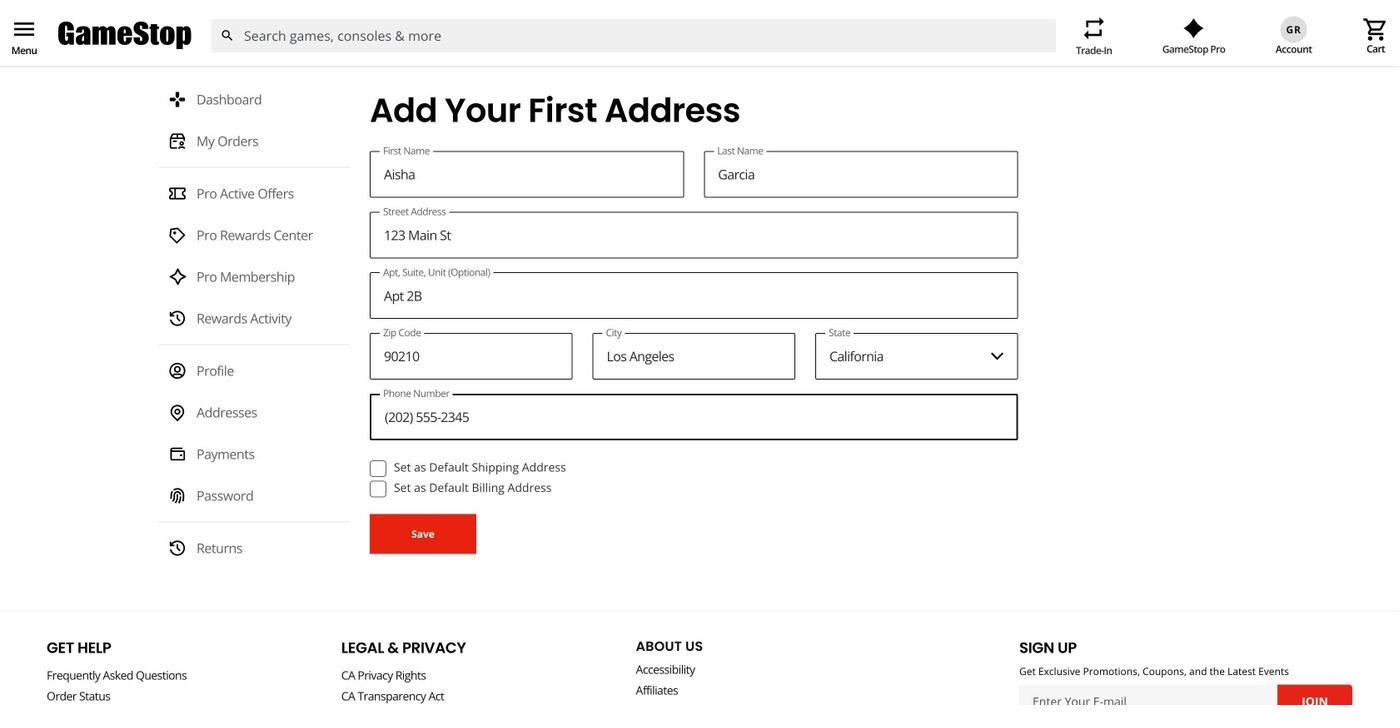 Task type: describe. For each thing, give the bounding box(es) containing it.
Search games, consoles & more search field
[[244, 19, 1026, 52]]

password icon image
[[168, 487, 187, 505]]

dashboard icon image
[[168, 91, 187, 109]]

pro rewards center icon image
[[168, 226, 187, 245]]

addresses icon image
[[168, 404, 187, 422]]

pro active offers icon image
[[168, 185, 187, 203]]

Enter Your E-mail text field
[[1019, 685, 1278, 705]]

my orders icon image
[[168, 132, 187, 150]]

pro membership icon image
[[168, 268, 187, 286]]



Task type: locate. For each thing, give the bounding box(es) containing it.
gamestop pro icon image
[[1183, 18, 1204, 38]]

None telephone field
[[370, 333, 573, 380]]

gamestop image
[[58, 20, 192, 52]]

payments icon image
[[168, 445, 187, 464]]

profile icon image
[[168, 362, 187, 380]]

None text field
[[704, 151, 1018, 198], [370, 272, 1018, 319], [593, 333, 795, 380], [704, 151, 1018, 198], [370, 272, 1018, 319], [593, 333, 795, 380]]

None text field
[[370, 151, 684, 198], [370, 212, 1018, 258], [370, 394, 1018, 440], [370, 151, 684, 198], [370, 212, 1018, 258], [370, 394, 1018, 440]]

rewards activity icon image
[[168, 310, 187, 328]]

returns icon image
[[168, 539, 187, 558]]

None search field
[[211, 19, 1056, 52]]



Task type: vqa. For each thing, say whether or not it's contained in the screenshot.
the "Password Icon"
yes



